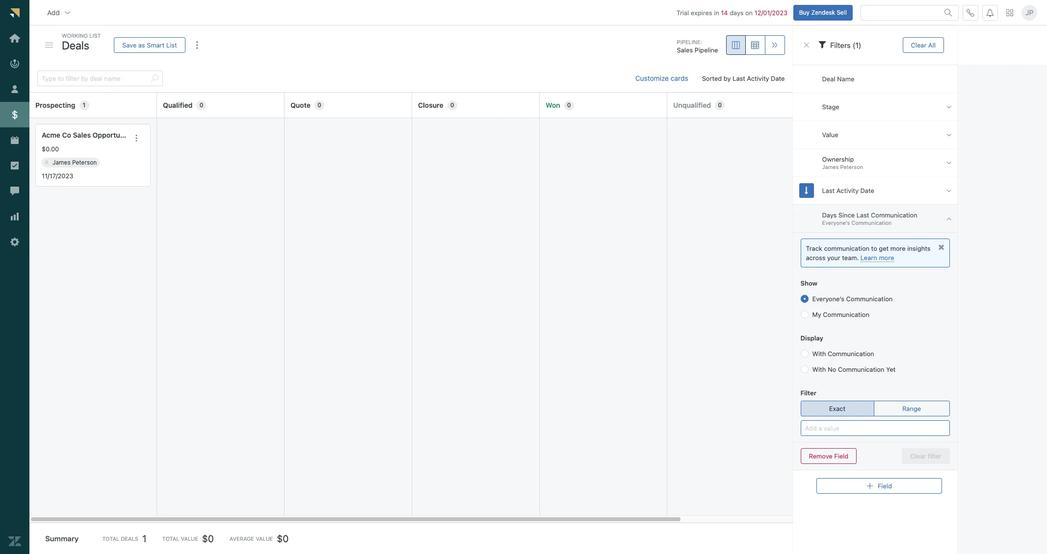 Task type: describe. For each thing, give the bounding box(es) containing it.
filters
[[830, 41, 850, 49]]

ownership james peterson
[[822, 156, 863, 170]]

value
[[822, 131, 838, 139]]

clear
[[911, 41, 926, 49]]

customize
[[635, 74, 669, 82]]

smart
[[147, 41, 165, 49]]

buy
[[799, 9, 810, 16]]

zendesk
[[811, 9, 835, 16]]

learn more
[[861, 254, 894, 262]]

contacts image
[[45, 161, 49, 165]]

trial
[[676, 9, 689, 16]]

yet
[[886, 366, 896, 374]]

display
[[800, 335, 823, 343]]

$0 for total value $0
[[202, 534, 214, 545]]

name
[[837, 75, 854, 83]]

14
[[721, 9, 728, 16]]

cancel image
[[802, 41, 810, 49]]

1 vertical spatial everyone's
[[812, 295, 844, 303]]

learn
[[861, 254, 877, 262]]

track
[[806, 245, 822, 253]]

list inside button
[[166, 41, 177, 49]]

communication up the with no communication yet
[[828, 350, 874, 358]]

save
[[122, 41, 136, 49]]

2 angle down image from the top
[[947, 159, 952, 167]]

buy zendesk sell button
[[793, 5, 853, 20]]

no
[[828, 366, 836, 374]]

with for with communication
[[812, 350, 826, 358]]

filter
[[800, 390, 816, 397]]

all
[[928, 41, 935, 49]]

(1)
[[852, 41, 861, 49]]

across
[[806, 254, 825, 262]]

angle up image
[[947, 215, 952, 223]]

12/01/2023
[[754, 9, 787, 16]]

pipeline:
[[677, 39, 702, 45]]

communication up get
[[871, 211, 917, 219]]

jp button
[[1022, 5, 1037, 20]]

show
[[800, 280, 817, 288]]

customize cards
[[635, 74, 688, 82]]

pipeline: sales pipeline
[[677, 39, 718, 54]]

total for $0
[[162, 536, 179, 543]]

11/17/2023
[[42, 172, 73, 180]]

average
[[230, 536, 254, 543]]

your
[[827, 254, 840, 262]]

field inside remove field button
[[834, 453, 848, 461]]

closure
[[418, 101, 443, 109]]

expires
[[691, 9, 712, 16]]

working
[[62, 32, 88, 39]]

long arrow down image
[[805, 187, 808, 195]]

by
[[724, 74, 731, 82]]

filter fill image
[[818, 41, 826, 49]]

days since last communication everyone's communication
[[822, 211, 917, 226]]

1 horizontal spatial last
[[822, 187, 835, 195]]

communication down 'with communication'
[[838, 366, 884, 374]]

days
[[822, 211, 837, 219]]

total deals 1
[[102, 534, 147, 545]]

deal
[[822, 75, 835, 83]]

unqualified
[[673, 101, 711, 109]]

zendesk image
[[8, 536, 21, 549]]

0 vertical spatial 1
[[83, 101, 86, 109]]

last for by
[[733, 74, 745, 82]]

quote
[[290, 101, 311, 109]]

team.
[[842, 254, 859, 262]]

stage
[[822, 103, 839, 111]]

working list deals
[[62, 32, 101, 52]]

add
[[47, 8, 60, 16]]

customize cards button
[[627, 69, 696, 88]]

cards
[[671, 74, 688, 82]]

my
[[812, 311, 821, 319]]

exact button
[[800, 401, 874, 417]]

0 for unqualified
[[718, 101, 722, 109]]

acme co sales opportunity
[[42, 131, 133, 139]]

range
[[902, 405, 921, 413]]

total value $0
[[162, 534, 214, 545]]

sell
[[837, 9, 847, 16]]

deals inside total deals 1
[[121, 536, 138, 543]]

last for since
[[857, 211, 869, 219]]

handler image
[[45, 43, 53, 48]]

angle down image
[[947, 103, 952, 111]]

to
[[871, 245, 877, 253]]

range button
[[874, 401, 950, 417]]

pipeline
[[695, 46, 718, 54]]

buy zendesk sell
[[799, 9, 847, 16]]

0 for closure
[[450, 101, 454, 109]]



Task type: vqa. For each thing, say whether or not it's contained in the screenshot.
Name text field related to 11 days ago the days
no



Task type: locate. For each thing, give the bounding box(es) containing it.
last right by in the top of the page
[[733, 74, 745, 82]]

ownership
[[822, 156, 854, 163]]

save as smart list button
[[114, 37, 185, 53]]

sales inside pipeline: sales pipeline
[[677, 46, 693, 54]]

communication up to at the right of page
[[851, 220, 892, 226]]

peterson down ownership
[[840, 164, 863, 170]]

angle down image
[[947, 131, 952, 139], [947, 159, 952, 167], [947, 187, 952, 195]]

activity right by in the top of the page
[[747, 74, 769, 82]]

chevron down image
[[64, 9, 72, 16]]

james down ownership
[[822, 164, 839, 170]]

list
[[89, 32, 101, 39], [166, 41, 177, 49]]

3 0 from the left
[[450, 101, 454, 109]]

Add a value field
[[805, 422, 945, 436]]

0 right closure
[[450, 101, 454, 109]]

0 right won
[[567, 101, 571, 109]]

1
[[83, 101, 86, 109], [142, 534, 147, 545]]

2 horizontal spatial last
[[857, 211, 869, 219]]

exact
[[829, 405, 846, 413]]

1 horizontal spatial peterson
[[840, 164, 863, 170]]

2 vertical spatial angle down image
[[947, 187, 952, 195]]

1 0 from the left
[[199, 101, 203, 109]]

1 vertical spatial 1
[[142, 534, 147, 545]]

1 horizontal spatial james
[[822, 164, 839, 170]]

with down display
[[812, 350, 826, 358]]

total inside total deals 1
[[102, 536, 119, 543]]

search image
[[151, 75, 158, 82]]

4 0 from the left
[[567, 101, 571, 109]]

communication up my communication at the right bottom of the page
[[846, 295, 893, 303]]

0 horizontal spatial 1
[[83, 101, 86, 109]]

get
[[879, 245, 889, 253]]

everyone's
[[822, 220, 850, 226], [812, 295, 844, 303]]

total inside total value $0
[[162, 536, 179, 543]]

value inside average value $0
[[256, 536, 273, 543]]

1 vertical spatial sales
[[73, 131, 91, 139]]

1 horizontal spatial sales
[[677, 46, 693, 54]]

0 right the quote
[[317, 101, 321, 109]]

on
[[745, 9, 753, 16]]

2 $0 from the left
[[277, 534, 289, 545]]

remove field button
[[800, 449, 857, 465]]

0 horizontal spatial activity
[[747, 74, 769, 82]]

filters (1)
[[830, 41, 861, 49]]

zendesk products image
[[1006, 9, 1013, 16]]

0 horizontal spatial sales
[[73, 131, 91, 139]]

add image
[[866, 483, 874, 491]]

0 horizontal spatial peterson
[[72, 159, 97, 166]]

more down get
[[879, 254, 894, 262]]

1 vertical spatial angle down image
[[947, 159, 952, 167]]

1 down type to filter by deal name field
[[83, 101, 86, 109]]

last
[[733, 74, 745, 82], [822, 187, 835, 195], [857, 211, 869, 219]]

more right get
[[890, 245, 906, 253]]

list inside the working list deals
[[89, 32, 101, 39]]

sorted by last activity date
[[702, 74, 785, 82]]

2 value from the left
[[256, 536, 273, 543]]

1 vertical spatial list
[[166, 41, 177, 49]]

field right remove
[[834, 453, 848, 461]]

0 vertical spatial angle down image
[[947, 131, 952, 139]]

jp
[[1025, 8, 1033, 17]]

everyone's inside days since last communication everyone's communication
[[822, 220, 850, 226]]

james peterson
[[52, 159, 97, 166]]

everyone's up my
[[812, 295, 844, 303]]

0 vertical spatial date
[[771, 74, 785, 82]]

field inside the field button
[[878, 483, 892, 490]]

last right the long arrow down image
[[822, 187, 835, 195]]

trial expires in 14 days on 12/01/2023
[[676, 9, 787, 16]]

2 0 from the left
[[317, 101, 321, 109]]

summary
[[45, 535, 79, 544]]

search image
[[944, 9, 952, 16]]

0 vertical spatial everyone's
[[822, 220, 850, 226]]

1 value from the left
[[181, 536, 198, 543]]

5 0 from the left
[[718, 101, 722, 109]]

1 horizontal spatial activity
[[836, 187, 859, 195]]

peterson down the acme co sales opportunity link
[[72, 159, 97, 166]]

prospecting
[[35, 101, 75, 109]]

0 right qualified
[[199, 101, 203, 109]]

with no communication yet
[[812, 366, 896, 374]]

with left the no
[[812, 366, 826, 374]]

0 for qualified
[[199, 101, 203, 109]]

1 horizontal spatial deals
[[121, 536, 138, 543]]

1 horizontal spatial $0
[[277, 534, 289, 545]]

deals inside the working list deals
[[62, 39, 89, 52]]

0 horizontal spatial date
[[771, 74, 785, 82]]

james inside ownership james peterson
[[822, 164, 839, 170]]

1 vertical spatial with
[[812, 366, 826, 374]]

0 horizontal spatial $0
[[202, 534, 214, 545]]

with for with no communication yet
[[812, 366, 826, 374]]

1 vertical spatial more
[[879, 254, 894, 262]]

learn more link
[[861, 254, 894, 262]]

value for total value $0
[[181, 536, 198, 543]]

more inside track communication to get more insights across your team.
[[890, 245, 906, 253]]

0 horizontal spatial total
[[102, 536, 119, 543]]

average value $0
[[230, 534, 289, 545]]

0 vertical spatial more
[[890, 245, 906, 253]]

clear all button
[[902, 37, 944, 53]]

$0.00
[[42, 145, 59, 153]]

co
[[62, 131, 71, 139]]

date
[[771, 74, 785, 82], [860, 187, 874, 195]]

1 left total value $0
[[142, 534, 147, 545]]

sales
[[677, 46, 693, 54], [73, 131, 91, 139]]

remove
[[809, 453, 832, 461]]

opportunity
[[93, 131, 133, 139]]

value for average value $0
[[256, 536, 273, 543]]

everyone's down days
[[822, 220, 850, 226]]

total for 1
[[102, 536, 119, 543]]

1 vertical spatial deals
[[121, 536, 138, 543]]

calls image
[[967, 9, 974, 16]]

last inside days since last communication everyone's communication
[[857, 211, 869, 219]]

0 vertical spatial deals
[[62, 39, 89, 52]]

0 vertical spatial last
[[733, 74, 745, 82]]

add button
[[39, 3, 79, 22]]

overflow vertical fill image
[[193, 41, 201, 49]]

days
[[730, 9, 744, 16]]

1 angle down image from the top
[[947, 131, 952, 139]]

Type to filter by deal name field
[[42, 71, 147, 86]]

1 $0 from the left
[[202, 534, 214, 545]]

my communication
[[812, 311, 869, 319]]

0 horizontal spatial value
[[181, 536, 198, 543]]

0 horizontal spatial field
[[834, 453, 848, 461]]

list right smart
[[166, 41, 177, 49]]

total right total deals 1
[[162, 536, 179, 543]]

0 for quote
[[317, 101, 321, 109]]

1 vertical spatial date
[[860, 187, 874, 195]]

activity up the since at the right top
[[836, 187, 859, 195]]

0 right unqualified
[[718, 101, 722, 109]]

bell image
[[986, 9, 994, 16]]

0 vertical spatial field
[[834, 453, 848, 461]]

with
[[812, 350, 826, 358], [812, 366, 826, 374]]

save as smart list
[[122, 41, 177, 49]]

1 with from the top
[[812, 350, 826, 358]]

1 horizontal spatial list
[[166, 41, 177, 49]]

remove field
[[809, 453, 848, 461]]

as
[[138, 41, 145, 49]]

last right the since at the right top
[[857, 211, 869, 219]]

field
[[834, 453, 848, 461], [878, 483, 892, 490]]

0 vertical spatial with
[[812, 350, 826, 358]]

sales right co
[[73, 131, 91, 139]]

total right summary
[[102, 536, 119, 543]]

0 horizontal spatial deals
[[62, 39, 89, 52]]

0 vertical spatial sales
[[677, 46, 693, 54]]

1 horizontal spatial total
[[162, 536, 179, 543]]

0 vertical spatial activity
[[747, 74, 769, 82]]

insights
[[907, 245, 930, 253]]

everyone's communication
[[812, 295, 893, 303]]

0 for won
[[567, 101, 571, 109]]

communication
[[824, 245, 869, 253]]

qualified
[[163, 101, 193, 109]]

1 horizontal spatial date
[[860, 187, 874, 195]]

value
[[181, 536, 198, 543], [256, 536, 273, 543]]

sales down the "pipeline:" on the right
[[677, 46, 693, 54]]

peterson inside ownership james peterson
[[840, 164, 863, 170]]

acme co sales opportunity link
[[42, 131, 133, 141]]

1 horizontal spatial field
[[878, 483, 892, 490]]

clear all
[[911, 41, 935, 49]]

with communication
[[812, 350, 874, 358]]

track communication to get more insights across your team.
[[806, 245, 930, 262]]

total
[[102, 536, 119, 543], [162, 536, 179, 543]]

2 total from the left
[[162, 536, 179, 543]]

field right add icon
[[878, 483, 892, 490]]

1 vertical spatial last
[[822, 187, 835, 195]]

$0 right average
[[277, 534, 289, 545]]

james
[[52, 159, 70, 166], [822, 164, 839, 170]]

$0 for average value $0
[[277, 534, 289, 545]]

field button
[[816, 479, 942, 495]]

1 vertical spatial field
[[878, 483, 892, 490]]

$0
[[202, 534, 214, 545], [277, 534, 289, 545]]

0 vertical spatial list
[[89, 32, 101, 39]]

acme
[[42, 131, 60, 139]]

activity
[[747, 74, 769, 82], [836, 187, 859, 195]]

since
[[838, 211, 855, 219]]

0 horizontal spatial list
[[89, 32, 101, 39]]

sorted
[[702, 74, 722, 82]]

last activity date
[[822, 187, 874, 195]]

won
[[546, 101, 560, 109]]

deal name
[[822, 75, 854, 83]]

2 vertical spatial last
[[857, 211, 869, 219]]

2 with from the top
[[812, 366, 826, 374]]

0 horizontal spatial last
[[733, 74, 745, 82]]

value inside total value $0
[[181, 536, 198, 543]]

remove image
[[938, 243, 944, 251]]

1 total from the left
[[102, 536, 119, 543]]

3 angle down image from the top
[[947, 187, 952, 195]]

communication
[[871, 211, 917, 219], [851, 220, 892, 226], [846, 295, 893, 303], [823, 311, 869, 319], [828, 350, 874, 358], [838, 366, 884, 374]]

0 horizontal spatial james
[[52, 159, 70, 166]]

1 horizontal spatial value
[[256, 536, 273, 543]]

$0 left average
[[202, 534, 214, 545]]

list right working
[[89, 32, 101, 39]]

communication down "everyone's communication"
[[823, 311, 869, 319]]

james up 11/17/2023
[[52, 159, 70, 166]]

1 vertical spatial activity
[[836, 187, 859, 195]]

1 horizontal spatial 1
[[142, 534, 147, 545]]

0
[[199, 101, 203, 109], [317, 101, 321, 109], [450, 101, 454, 109], [567, 101, 571, 109], [718, 101, 722, 109]]

in
[[714, 9, 719, 16]]



